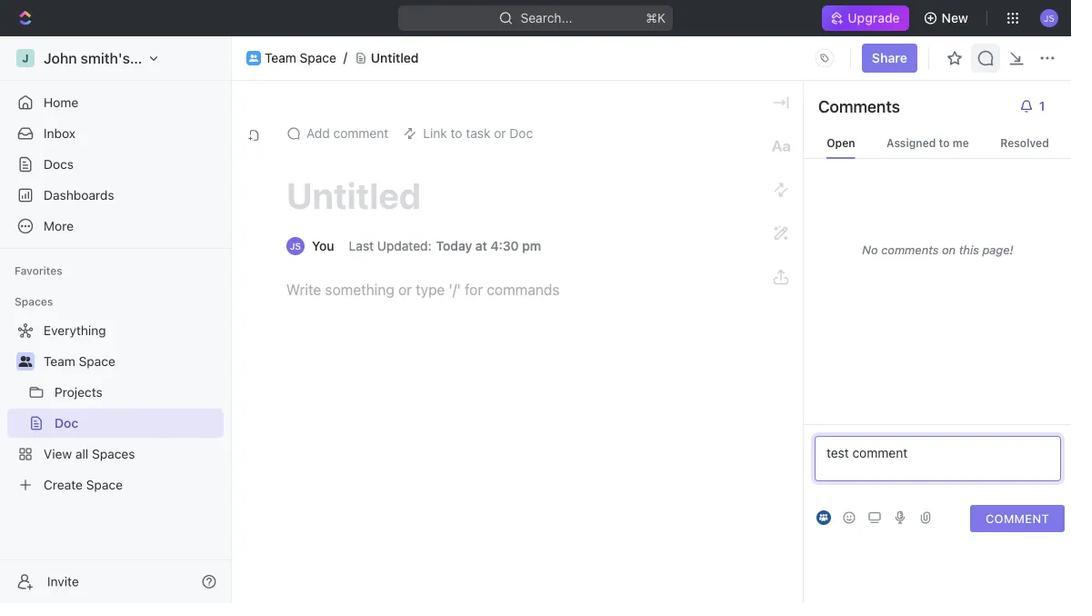 Task type: locate. For each thing, give the bounding box(es) containing it.
0 vertical spatial team
[[265, 51, 296, 66]]

1 horizontal spatial comment
[[852, 446, 908, 461]]

team space inside tree
[[44, 354, 115, 369]]

add
[[306, 126, 330, 141]]

0 vertical spatial team space
[[265, 51, 336, 66]]

test comment
[[827, 446, 908, 461]]

no comments on this page!
[[862, 243, 1013, 257]]

1 vertical spatial doc
[[55, 416, 78, 431]]

1 horizontal spatial team space link
[[265, 51, 336, 66]]

user group image
[[19, 356, 32, 367]]

team right user group image
[[44, 354, 75, 369]]

docs link
[[7, 150, 224, 179]]

comment for add comment
[[333, 126, 388, 141]]

1 vertical spatial team
[[44, 354, 75, 369]]

to left me
[[939, 136, 950, 149]]

untitled up add comment
[[371, 51, 419, 66]]

1 vertical spatial team space
[[44, 354, 115, 369]]

untitled up last
[[286, 174, 421, 217]]

⌘k
[[646, 10, 666, 25]]

link to task or doc
[[423, 126, 533, 141]]

1 horizontal spatial doc
[[510, 126, 533, 141]]

comments
[[818, 96, 900, 116]]

doc right or
[[510, 126, 533, 141]]

last
[[349, 239, 374, 254]]

doc
[[510, 126, 533, 141], [55, 416, 78, 431]]

0 vertical spatial js
[[1044, 13, 1055, 23]]

docs
[[44, 157, 74, 172]]

resolved
[[1000, 136, 1049, 149]]

1
[[1039, 99, 1045, 114]]

team
[[265, 51, 296, 66], [44, 354, 75, 369]]

open
[[827, 136, 855, 149]]

team space
[[265, 51, 336, 66], [44, 354, 115, 369]]

0 vertical spatial doc
[[510, 126, 533, 141]]

team space link
[[265, 51, 336, 66], [44, 347, 220, 376]]

team space right user group icon
[[265, 51, 336, 66]]

space down everything link
[[79, 354, 115, 369]]

1 vertical spatial js
[[290, 241, 301, 251]]

inbox
[[44, 126, 76, 141]]

0 horizontal spatial comment
[[333, 126, 388, 141]]

comment right the test
[[852, 446, 908, 461]]

doc up view
[[55, 416, 78, 431]]

team right user group icon
[[265, 51, 296, 66]]

team inside tree
[[44, 354, 75, 369]]

1 horizontal spatial team
[[265, 51, 296, 66]]

team for user group icon team space link
[[265, 51, 296, 66]]

untitled
[[371, 51, 419, 66], [286, 174, 421, 217]]

upgrade link
[[822, 5, 909, 31]]

updated:
[[377, 239, 431, 254]]

comments
[[881, 243, 939, 257]]

0 vertical spatial team space link
[[265, 51, 336, 66]]

0 horizontal spatial team
[[44, 354, 75, 369]]

0 horizontal spatial doc
[[55, 416, 78, 431]]

comment for test comment
[[852, 446, 908, 461]]

1 button
[[1012, 92, 1057, 121]]

0 horizontal spatial team space
[[44, 354, 115, 369]]

create space link
[[7, 471, 220, 500]]

js left "you"
[[290, 241, 301, 251]]

comment right add
[[333, 126, 388, 141]]

0 vertical spatial comment
[[333, 126, 388, 141]]

add comment
[[306, 126, 388, 141]]

0 horizontal spatial spaces
[[15, 296, 53, 308]]

space
[[300, 51, 336, 66], [79, 354, 115, 369], [86, 478, 123, 493]]

test
[[827, 446, 849, 461]]

all
[[75, 447, 88, 462]]

1 horizontal spatial js
[[1044, 13, 1055, 23]]

create space
[[44, 478, 123, 493]]

spaces up create space link
[[92, 447, 135, 462]]

space right user group icon
[[300, 51, 336, 66]]

0 horizontal spatial team space link
[[44, 347, 220, 376]]

to
[[451, 126, 462, 141], [939, 136, 950, 149]]

to right link
[[451, 126, 462, 141]]

0 horizontal spatial to
[[451, 126, 462, 141]]

view all spaces link
[[7, 440, 220, 469]]

team space link right user group icon
[[265, 51, 336, 66]]

tree
[[7, 316, 224, 500]]

spaces
[[15, 296, 53, 308], [92, 447, 135, 462]]

1 horizontal spatial team space
[[265, 51, 336, 66]]

1 vertical spatial space
[[79, 354, 115, 369]]

tree containing everything
[[7, 316, 224, 500]]

space for user group icon team space link
[[300, 51, 336, 66]]

1 vertical spatial comment
[[852, 446, 908, 461]]

john smith's workspace, , element
[[16, 49, 35, 67]]

team space for team space link in sidebar navigation
[[44, 354, 115, 369]]

to inside dropdown button
[[451, 126, 462, 141]]

team for team space link in sidebar navigation
[[44, 354, 75, 369]]

everything
[[44, 323, 106, 338]]

new
[[942, 10, 968, 25]]

js
[[1044, 13, 1055, 23], [290, 241, 301, 251]]

john smith's workspace
[[44, 50, 209, 67]]

dropdown menu image
[[810, 44, 839, 73]]

team space link inside sidebar navigation
[[44, 347, 220, 376]]

link to task or doc button
[[396, 121, 540, 146]]

create
[[44, 478, 83, 493]]

js up 1
[[1044, 13, 1055, 23]]

js button
[[1035, 4, 1064, 33]]

1 horizontal spatial to
[[939, 136, 950, 149]]

0 vertical spatial space
[[300, 51, 336, 66]]

0 vertical spatial untitled
[[371, 51, 419, 66]]

doc link
[[55, 409, 220, 438]]

assigned to me
[[887, 136, 969, 149]]

1 horizontal spatial spaces
[[92, 447, 135, 462]]

space down "view all spaces" link
[[86, 478, 123, 493]]

comment
[[333, 126, 388, 141], [852, 446, 908, 461]]

2 vertical spatial space
[[86, 478, 123, 493]]

1 vertical spatial spaces
[[92, 447, 135, 462]]

dashboards link
[[7, 181, 224, 210]]

1 vertical spatial team space link
[[44, 347, 220, 376]]

team space up projects
[[44, 354, 115, 369]]

john
[[44, 50, 77, 67]]

spaces down favorites
[[15, 296, 53, 308]]

team space link up projects link
[[44, 347, 220, 376]]



Task type: describe. For each thing, give the bounding box(es) containing it.
new button
[[916, 4, 979, 33]]

last updated: today at 4:30 pm
[[349, 239, 541, 254]]

doc inside dropdown button
[[510, 126, 533, 141]]

page!
[[982, 243, 1013, 257]]

you
[[312, 239, 334, 254]]

today
[[436, 239, 472, 254]]

search...
[[521, 10, 572, 25]]

inbox link
[[7, 119, 224, 148]]

comment button
[[970, 506, 1065, 533]]

tree inside sidebar navigation
[[7, 316, 224, 500]]

projects link
[[55, 378, 220, 407]]

upgrade
[[848, 10, 900, 25]]

to for link
[[451, 126, 462, 141]]

0 horizontal spatial js
[[290, 241, 301, 251]]

view
[[44, 447, 72, 462]]

everything link
[[7, 316, 220, 346]]

j
[[22, 52, 29, 65]]

on
[[942, 243, 956, 257]]

to for assigned
[[939, 136, 950, 149]]

user group image
[[249, 54, 258, 62]]

pm
[[522, 239, 541, 254]]

more
[[44, 219, 74, 234]]

task
[[466, 126, 491, 141]]

favorites
[[15, 265, 63, 277]]

spaces inside tree
[[92, 447, 135, 462]]

team space link for user group image
[[44, 347, 220, 376]]

projects
[[55, 385, 103, 400]]

view all spaces
[[44, 447, 135, 462]]

or
[[494, 126, 506, 141]]

no
[[862, 243, 878, 257]]

0 vertical spatial spaces
[[15, 296, 53, 308]]

workspace
[[134, 50, 209, 67]]

more button
[[7, 212, 224, 241]]

doc inside tree
[[55, 416, 78, 431]]

4:30
[[491, 239, 519, 254]]

link
[[423, 126, 447, 141]]

at
[[475, 239, 487, 254]]

1 vertical spatial untitled
[[286, 174, 421, 217]]

favorites button
[[7, 260, 70, 282]]

assigned
[[887, 136, 936, 149]]

dashboards
[[44, 188, 114, 203]]

js inside js dropdown button
[[1044, 13, 1055, 23]]

share
[[872, 50, 907, 65]]

comment
[[986, 512, 1049, 526]]

me
[[953, 136, 969, 149]]

smith's
[[81, 50, 130, 67]]

home link
[[7, 88, 224, 117]]

sidebar navigation
[[0, 36, 235, 604]]

invite
[[47, 575, 79, 590]]

this
[[959, 243, 979, 257]]

home
[[44, 95, 78, 110]]

space for team space link in sidebar navigation
[[79, 354, 115, 369]]

team space link for user group icon
[[265, 51, 336, 66]]

team space for user group icon team space link
[[265, 51, 336, 66]]



Task type: vqa. For each thing, say whether or not it's contained in the screenshot.
Resolved
yes



